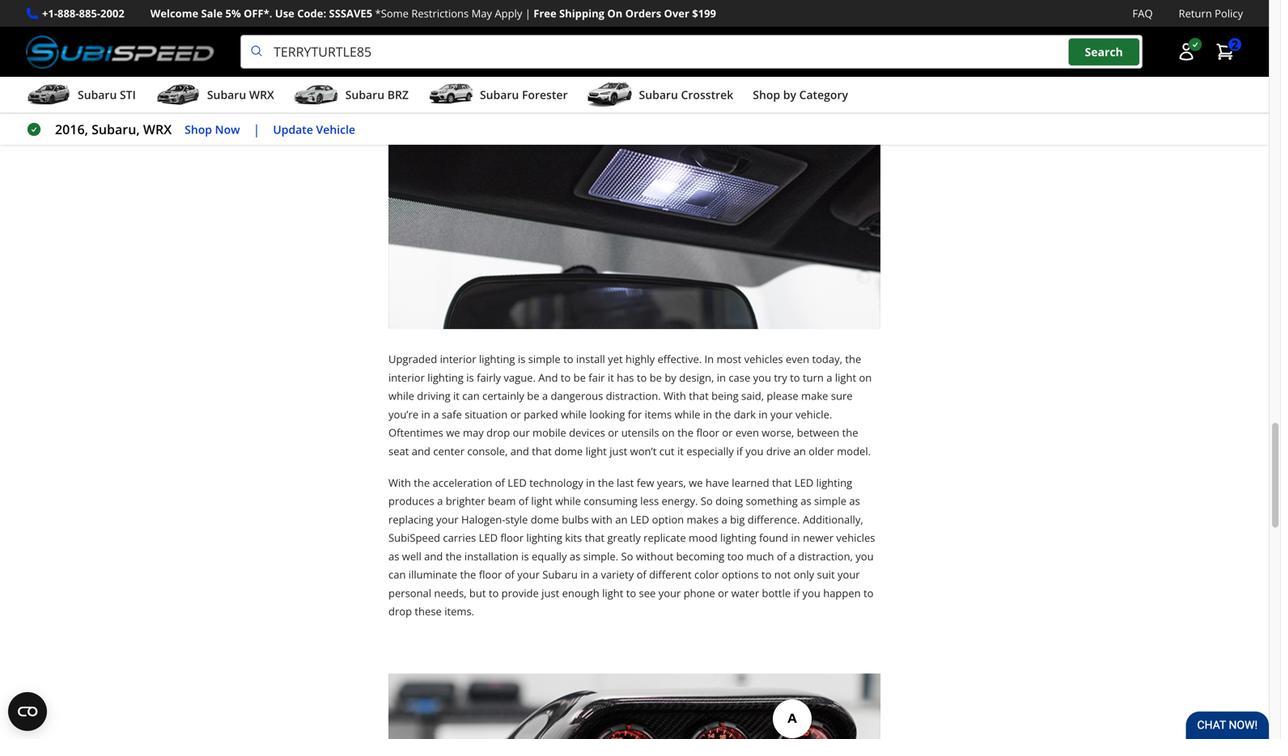 Task type: vqa. For each thing, say whether or not it's contained in the screenshot.
have
yes



Task type: describe. For each thing, give the bounding box(es) containing it.
or up our
[[510, 407, 521, 422]]

less
[[640, 494, 659, 509]]

0 vertical spatial so
[[701, 494, 713, 509]]

option
[[652, 513, 684, 527]]

different
[[649, 568, 692, 582]]

the right today,
[[845, 352, 862, 367]]

led down less
[[630, 513, 649, 527]]

replicate
[[644, 531, 686, 546]]

between
[[797, 426, 840, 440]]

a left brighter
[[437, 494, 443, 509]]

make
[[801, 389, 829, 404]]

fairly
[[477, 371, 501, 385]]

beam
[[488, 494, 516, 509]]

open widget image
[[8, 693, 47, 732]]

water
[[732, 586, 759, 601]]

2002
[[100, 6, 124, 21]]

0 vertical spatial interior
[[440, 352, 476, 367]]

of up 'provide'
[[505, 568, 515, 582]]

just inside with the acceleration of led technology in the last few years, we have learned that led lighting produces a brighter beam of light while consuming less energy. so doing something as simple as replacing your halogen-style dome bulbs with an led option makes a big difference. additionally, subispeed carries led floor lighting kits that greatly replicate mood lighting found in newer vehicles as well and the installation is equally as simple. so without becoming too much of a distraction, you can illuminate the floor of your subaru in a variety of different color options to not only suit your personal needs, but to provide just enough light to see your phone or water bottle if you happen to drop these items.
[[542, 586, 560, 601]]

safe
[[442, 407, 462, 422]]

0 horizontal spatial interior
[[389, 371, 425, 385]]

with inside with the acceleration of led technology in the last few years, we have learned that led lighting produces a brighter beam of light while consuming less energy. so doing something as simple as replacing your halogen-style dome bulbs with an led option makes a big difference. additionally, subispeed carries led floor lighting kits that greatly replicate mood lighting found in newer vehicles as well and the installation is equally as simple. so without becoming too much of a distraction, you can illuminate the floor of your subaru in a variety of different color options to not only suit your personal needs, but to provide just enough light to see your phone or water bottle if you happen to drop these items.
[[389, 476, 411, 490]]

subaru wrx
[[207, 87, 274, 103]]

shipping
[[559, 6, 605, 21]]

subaru sti
[[78, 87, 136, 103]]

style
[[505, 513, 528, 527]]

the down being
[[715, 407, 731, 422]]

items
[[645, 407, 672, 422]]

produces
[[389, 494, 435, 509]]

lighting up equally
[[527, 531, 563, 546]]

restrictions
[[412, 6, 469, 21]]

yet
[[608, 352, 623, 367]]

in down being
[[703, 407, 712, 422]]

console,
[[467, 444, 508, 459]]

0 horizontal spatial it
[[453, 389, 460, 404]]

your down different
[[659, 586, 681, 601]]

led down older
[[795, 476, 814, 490]]

shop now
[[185, 122, 240, 137]]

return policy link
[[1179, 5, 1243, 22]]

consuming
[[584, 494, 638, 509]]

being
[[712, 389, 739, 404]]

led up beam
[[508, 476, 527, 490]]

floor inside upgraded interior lighting is simple to install yet highly effective. in most vehicles even today, the interior lighting is fairly vague. and to be fair it has to be by design, in case you try to turn a light on while driving it can certainly be a dangerous distraction. with that being said, please make sure you're in a safe situation or parked while looking for items while in the dark in your vehicle. oftentimes we may drop our mobile devices or utensils on the floor or even worse, between the seat and center console, and that dome light just won't cut it especially if you drive an older model.
[[696, 426, 720, 440]]

cut
[[660, 444, 675, 459]]

code:
[[297, 6, 326, 21]]

subaru brz button
[[294, 80, 409, 113]]

a right turn on the bottom right of page
[[827, 371, 833, 385]]

we inside upgraded interior lighting is simple to install yet highly effective. in most vehicles even today, the interior lighting is fairly vague. and to be fair it has to be by design, in case you try to turn a light on while driving it can certainly be a dangerous distraction. with that being said, please make sure you're in a safe situation or parked while looking for items while in the dark in your vehicle. oftentimes we may drop our mobile devices or utensils on the floor or even worse, between the seat and center console, and that dome light just won't cut it especially if you drive an older model.
[[446, 426, 460, 440]]

subaru for subaru brz
[[345, 87, 385, 103]]

effective.
[[658, 352, 702, 367]]

in right dark
[[759, 407, 768, 422]]

personal
[[389, 586, 432, 601]]

variety
[[601, 568, 634, 582]]

illuminate
[[409, 568, 457, 582]]

shop by category
[[753, 87, 848, 103]]

to right has
[[637, 371, 647, 385]]

center
[[433, 444, 465, 459]]

of up beam
[[495, 476, 505, 490]]

our
[[513, 426, 530, 440]]

worse,
[[762, 426, 794, 440]]

a down and
[[542, 389, 548, 404]]

today,
[[812, 352, 843, 367]]

only
[[794, 568, 815, 582]]

in up enough
[[581, 568, 590, 582]]

in down driving
[[421, 407, 430, 422]]

devices
[[569, 426, 605, 440]]

search
[[1085, 44, 1123, 59]]

much
[[747, 549, 774, 564]]

subispeed
[[389, 531, 440, 546]]

to right but
[[489, 586, 499, 601]]

subaru crosstrek
[[639, 87, 734, 103]]

2 horizontal spatial be
[[650, 371, 662, 385]]

now
[[215, 122, 240, 137]]

well
[[402, 549, 422, 564]]

2016,
[[55, 121, 88, 138]]

an inside with the acceleration of led technology in the last few years, we have learned that led lighting produces a brighter beam of light while consuming less energy. so doing something as simple as replacing your halogen-style dome bulbs with an led option makes a big difference. additionally, subispeed carries led floor lighting kits that greatly replicate mood lighting found in newer vehicles as well and the installation is equally as simple. so without becoming too much of a distraction, you can illuminate the floor of your subaru in a variety of different color options to not only suit your personal needs, but to provide just enough light to see your phone or water bottle if you happen to drop these items.
[[615, 513, 628, 527]]

policy
[[1215, 6, 1243, 21]]

carries
[[443, 531, 476, 546]]

button image
[[1177, 42, 1197, 62]]

subaru brz
[[345, 87, 409, 103]]

shop by category button
[[753, 80, 848, 113]]

a subaru brz thumbnail image image
[[294, 83, 339, 107]]

without
[[636, 549, 674, 564]]

certainly
[[483, 389, 524, 404]]

a left big
[[722, 513, 728, 527]]

with inside upgraded interior lighting is simple to install yet highly effective. in most vehicles even today, the interior lighting is fairly vague. and to be fair it has to be by design, in case you try to turn a light on while driving it can certainly be a dangerous distraction. with that being said, please make sure you're in a safe situation or parked while looking for items while in the dark in your vehicle. oftentimes we may drop our mobile devices or utensils on the floor or even worse, between the seat and center console, and that dome light just won't cut it especially if you drive an older model.
[[664, 389, 686, 404]]

subispeed logo image
[[26, 35, 215, 69]]

newer
[[803, 531, 834, 546]]

$199
[[692, 6, 716, 21]]

and down oftentimes
[[412, 444, 431, 459]]

you down only
[[803, 586, 821, 601]]

with the acceleration of led technology in the last few years, we have learned that led lighting produces a brighter beam of light while consuming less energy. so doing something as simple as replacing your halogen-style dome bulbs with an led option makes a big difference. additionally, subispeed carries led floor lighting kits that greatly replicate mood lighting found in newer vehicles as well and the installation is equally as simple. so without becoming too much of a distraction, you can illuminate the floor of your subaru in a variety of different color options to not only suit your personal needs, but to provide just enough light to see your phone or water bottle if you happen to drop these items.
[[389, 476, 875, 619]]

a left safe
[[433, 407, 439, 422]]

needs,
[[434, 586, 467, 601]]

while up you're
[[389, 389, 414, 404]]

becoming
[[676, 549, 725, 564]]

a up not
[[790, 549, 795, 564]]

may
[[463, 426, 484, 440]]

your up happen
[[838, 568, 860, 582]]

shop now link
[[185, 120, 240, 139]]

if inside with the acceleration of led technology in the last few years, we have learned that led lighting produces a brighter beam of light while consuming less energy. so doing something as simple as replacing your halogen-style dome bulbs with an led option makes a big difference. additionally, subispeed carries led floor lighting kits that greatly replicate mood lighting found in newer vehicles as well and the installation is equally as simple. so without becoming too much of a distraction, you can illuminate the floor of your subaru in a variety of different color options to not only suit your personal needs, but to provide just enough light to see your phone or water bottle if you happen to drop these items.
[[794, 586, 800, 601]]

vehicles inside with the acceleration of led technology in the last few years, we have learned that led lighting produces a brighter beam of light while consuming less energy. so doing something as simple as replacing your halogen-style dome bulbs with an led option makes a big difference. additionally, subispeed carries led floor lighting kits that greatly replicate mood lighting found in newer vehicles as well and the installation is equally as simple. so without becoming too much of a distraction, you can illuminate the floor of your subaru in a variety of different color options to not only suit your personal needs, but to provide just enough light to see your phone or water bottle if you happen to drop these items.
[[837, 531, 875, 546]]

1 horizontal spatial |
[[525, 6, 531, 21]]

case
[[729, 371, 751, 385]]

energy.
[[662, 494, 698, 509]]

you're
[[389, 407, 419, 422]]

drop inside upgraded interior lighting is simple to install yet highly effective. in most vehicles even today, the interior lighting is fairly vague. and to be fair it has to be by design, in case you try to turn a light on while driving it can certainly be a dangerous distraction. with that being said, please make sure you're in a safe situation or parked while looking for items while in the dark in your vehicle. oftentimes we may drop our mobile devices or utensils on the floor or even worse, between the seat and center console, and that dome light just won't cut it especially if you drive an older model.
[[487, 426, 510, 440]]

of up see
[[637, 568, 647, 582]]

subaru for subaru crosstrek
[[639, 87, 678, 103]]

the up the model.
[[842, 426, 859, 440]]

enough
[[562, 586, 600, 601]]

search button
[[1069, 38, 1140, 65]]

0 horizontal spatial on
[[662, 426, 675, 440]]

sure
[[831, 389, 853, 404]]

in up consuming
[[586, 476, 595, 490]]

the up consuming
[[598, 476, 614, 490]]

vehicles inside upgraded interior lighting is simple to install yet highly effective. in most vehicles even today, the interior lighting is fairly vague. and to be fair it has to be by design, in case you try to turn a light on while driving it can certainly be a dangerous distraction. with that being said, please make sure you're in a safe situation or parked while looking for items while in the dark in your vehicle. oftentimes we may drop our mobile devices or utensils on the floor or even worse, between the seat and center console, and that dome light just won't cut it especially if you drive an older model.
[[744, 352, 783, 367]]

a subaru sti thumbnail image image
[[26, 83, 71, 107]]

and
[[539, 371, 558, 385]]

suit
[[817, 568, 835, 582]]

by inside dropdown button
[[783, 87, 797, 103]]

light up the sure
[[835, 371, 857, 385]]

oftentimes
[[389, 426, 444, 440]]

category
[[799, 87, 848, 103]]

makes
[[687, 513, 719, 527]]

highly
[[626, 352, 655, 367]]

you right distraction,
[[856, 549, 874, 564]]

dome inside upgraded interior lighting is simple to install yet highly effective. in most vehicles even today, the interior lighting is fairly vague. and to be fair it has to be by design, in case you try to turn a light on while driving it can certainly be a dangerous distraction. with that being said, please make sure you're in a safe situation or parked while looking for items while in the dark in your vehicle. oftentimes we may drop our mobile devices or utensils on the floor or even worse, between the seat and center console, and that dome light just won't cut it especially if you drive an older model.
[[555, 444, 583, 459]]

subaru wrx button
[[155, 80, 274, 113]]

shop for shop by category
[[753, 87, 780, 103]]

you left drive
[[746, 444, 764, 459]]

additionally,
[[803, 513, 864, 527]]

replacing
[[389, 513, 434, 527]]

parked
[[524, 407, 558, 422]]

looking
[[590, 407, 625, 422]]

has
[[617, 371, 634, 385]]

dome inside with the acceleration of led technology in the last few years, we have learned that led lighting produces a brighter beam of light while consuming less energy. so doing something as simple as replacing your halogen-style dome bulbs with an led option makes a big difference. additionally, subispeed carries led floor lighting kits that greatly replicate mood lighting found in newer vehicles as well and the installation is equally as simple. so without becoming too much of a distraction, you can illuminate the floor of your subaru in a variety of different color options to not only suit your personal needs, but to provide just enough light to see your phone or water bottle if you happen to drop these items.
[[531, 513, 559, 527]]

2 horizontal spatial it
[[678, 444, 684, 459]]

to left not
[[762, 568, 772, 582]]

sale
[[201, 6, 223, 21]]

your up 'provide'
[[518, 568, 540, 582]]

is inside with the acceleration of led technology in the last few years, we have learned that led lighting produces a brighter beam of light while consuming less energy. so doing something as simple as replacing your halogen-style dome bulbs with an led option makes a big difference. additionally, subispeed carries led floor lighting kits that greatly replicate mood lighting found in newer vehicles as well and the installation is equally as simple. so without becoming too much of a distraction, you can illuminate the floor of your subaru in a variety of different color options to not only suit your personal needs, but to provide just enough light to see your phone or water bottle if you happen to drop these items.
[[521, 549, 529, 564]]

and inside with the acceleration of led technology in the last few years, we have learned that led lighting produces a brighter beam of light while consuming less energy. so doing something as simple as replacing your halogen-style dome bulbs with an led option makes a big difference. additionally, subispeed carries led floor lighting kits that greatly replicate mood lighting found in newer vehicles as well and the installation is equally as simple. so without becoming too much of a distraction, you can illuminate the floor of your subaru in a variety of different color options to not only suit your personal needs, but to provide just enough light to see your phone or water bottle if you happen to drop these items.
[[424, 549, 443, 564]]

0 horizontal spatial so
[[621, 549, 633, 564]]



Task type: locate. For each thing, give the bounding box(es) containing it.
in left "case"
[[717, 371, 726, 385]]

0 vertical spatial on
[[859, 371, 872, 385]]

drop down personal
[[389, 605, 412, 619]]

a subaru forester thumbnail image image
[[428, 83, 474, 107]]

1 vertical spatial |
[[253, 121, 260, 138]]

you left try
[[753, 371, 771, 385]]

model.
[[837, 444, 871, 459]]

a
[[827, 371, 833, 385], [542, 389, 548, 404], [433, 407, 439, 422], [437, 494, 443, 509], [722, 513, 728, 527], [790, 549, 795, 564], [592, 568, 598, 582]]

0 vertical spatial it
[[608, 371, 614, 385]]

of
[[495, 476, 505, 490], [519, 494, 529, 509], [777, 549, 787, 564], [505, 568, 515, 582], [637, 568, 647, 582]]

your inside upgraded interior lighting is simple to install yet highly effective. in most vehicles even today, the interior lighting is fairly vague. and to be fair it has to be by design, in case you try to turn a light on while driving it can certainly be a dangerous distraction. with that being said, please make sure you're in a safe situation or parked while looking for items while in the dark in your vehicle. oftentimes we may drop our mobile devices or utensils on the floor or even worse, between the seat and center console, and that dome light just won't cut it especially if you drive an older model.
[[771, 407, 793, 422]]

and up "illuminate"
[[424, 549, 443, 564]]

these
[[415, 605, 442, 619]]

1 horizontal spatial an
[[794, 444, 806, 459]]

even
[[786, 352, 810, 367], [736, 426, 759, 440]]

wrx down a subaru wrx thumbnail image
[[143, 121, 172, 138]]

0 horizontal spatial wrx
[[143, 121, 172, 138]]

888-
[[58, 6, 79, 21]]

subaru forester
[[480, 87, 568, 103]]

0 vertical spatial just
[[610, 444, 628, 459]]

1 horizontal spatial we
[[689, 476, 703, 490]]

while right items
[[675, 407, 701, 422]]

dome down devices
[[555, 444, 583, 459]]

or inside with the acceleration of led technology in the last few years, we have learned that led lighting produces a brighter beam of light while consuming less energy. so doing something as simple as replacing your halogen-style dome bulbs with an led option makes a big difference. additionally, subispeed carries led floor lighting kits that greatly replicate mood lighting found in newer vehicles as well and the installation is equally as simple. so without becoming too much of a distraction, you can illuminate the floor of your subaru in a variety of different color options to not only suit your personal needs, but to provide just enough light to see your phone or water bottle if you happen to drop these items.
[[718, 586, 729, 601]]

0 vertical spatial an
[[794, 444, 806, 459]]

1 horizontal spatial even
[[786, 352, 810, 367]]

drop
[[487, 426, 510, 440], [389, 605, 412, 619]]

simple inside upgraded interior lighting is simple to install yet highly effective. in most vehicles even today, the interior lighting is fairly vague. and to be fair it has to be by design, in case you try to turn a light on while driving it can certainly be a dangerous distraction. with that being said, please make sure you're in a safe situation or parked while looking for items while in the dark in your vehicle. oftentimes we may drop our mobile devices or utensils on the floor or even worse, between the seat and center console, and that dome light just won't cut it especially if you drive an older model.
[[528, 352, 561, 367]]

use
[[275, 6, 295, 21]]

can inside with the acceleration of led technology in the last few years, we have learned that led lighting produces a brighter beam of light while consuming less energy. so doing something as simple as replacing your halogen-style dome bulbs with an led option makes a big difference. additionally, subispeed carries led floor lighting kits that greatly replicate mood lighting found in newer vehicles as well and the installation is equally as simple. so without becoming too much of a distraction, you can illuminate the floor of your subaru in a variety of different color options to not only suit your personal needs, but to provide just enough light to see your phone or water bottle if you happen to drop these items.
[[389, 568, 406, 582]]

0 horizontal spatial shop
[[185, 122, 212, 137]]

0 vertical spatial shop
[[753, 87, 780, 103]]

2 vertical spatial floor
[[479, 568, 502, 582]]

even up turn on the bottom right of page
[[786, 352, 810, 367]]

vehicle.
[[796, 407, 832, 422]]

brighter
[[446, 494, 485, 509]]

2 vertical spatial is
[[521, 549, 529, 564]]

see
[[639, 586, 656, 601]]

in right the found
[[791, 531, 800, 546]]

dome
[[555, 444, 583, 459], [531, 513, 559, 527]]

with up the produces at the left bottom of page
[[389, 476, 411, 490]]

a down 'simple.'
[[592, 568, 598, 582]]

0 vertical spatial even
[[786, 352, 810, 367]]

wrx inside dropdown button
[[249, 87, 274, 103]]

update vehicle
[[273, 122, 355, 137]]

your down please
[[771, 407, 793, 422]]

floor down the style
[[501, 531, 524, 546]]

an inside upgraded interior lighting is simple to install yet highly effective. in most vehicles even today, the interior lighting is fairly vague. and to be fair it has to be by design, in case you try to turn a light on while driving it can certainly be a dangerous distraction. with that being said, please make sure you're in a safe situation or parked while looking for items while in the dark in your vehicle. oftentimes we may drop our mobile devices or utensils on the floor or even worse, between the seat and center console, and that dome light just won't cut it especially if you drive an older model.
[[794, 444, 806, 459]]

simple up and
[[528, 352, 561, 367]]

said,
[[742, 389, 764, 404]]

0 vertical spatial we
[[446, 426, 460, 440]]

or left water
[[718, 586, 729, 601]]

1 vertical spatial by
[[665, 371, 677, 385]]

turn
[[803, 371, 824, 385]]

vehicles up try
[[744, 352, 783, 367]]

the
[[845, 352, 862, 367], [715, 407, 731, 422], [678, 426, 694, 440], [842, 426, 859, 440], [414, 476, 430, 490], [598, 476, 614, 490], [446, 549, 462, 564], [460, 568, 476, 582]]

just left enough
[[542, 586, 560, 601]]

led up installation
[[479, 531, 498, 546]]

0 vertical spatial vehicles
[[744, 352, 783, 367]]

1 vertical spatial shop
[[185, 122, 212, 137]]

apply
[[495, 6, 522, 21]]

0 horizontal spatial just
[[542, 586, 560, 601]]

forester
[[522, 87, 568, 103]]

subaru left sti
[[78, 87, 117, 103]]

simple inside with the acceleration of led technology in the last few years, we have learned that led lighting produces a brighter beam of light while consuming less energy. so doing something as simple as replacing your halogen-style dome bulbs with an led option makes a big difference. additionally, subispeed carries led floor lighting kits that greatly replicate mood lighting found in newer vehicles as well and the installation is equally as simple. so without becoming too much of a distraction, you can illuminate the floor of your subaru in a variety of different color options to not only suit your personal needs, but to provide just enough light to see your phone or water bottle if you happen to drop these items.
[[814, 494, 847, 509]]

lighting down older
[[817, 476, 853, 490]]

provide
[[502, 586, 539, 601]]

1 horizontal spatial just
[[610, 444, 628, 459]]

if
[[737, 444, 743, 459], [794, 586, 800, 601]]

1 vertical spatial with
[[389, 476, 411, 490]]

1 horizontal spatial simple
[[814, 494, 847, 509]]

dangerous
[[551, 389, 603, 404]]

shop inside dropdown button
[[753, 87, 780, 103]]

options
[[722, 568, 759, 582]]

faq link
[[1133, 5, 1153, 22]]

to right try
[[790, 371, 800, 385]]

1 horizontal spatial if
[[794, 586, 800, 601]]

bulbs
[[562, 513, 589, 527]]

0 horizontal spatial be
[[527, 389, 540, 404]]

just inside upgraded interior lighting is simple to install yet highly effective. in most vehicles even today, the interior lighting is fairly vague. and to be fair it has to be by design, in case you try to turn a light on while driving it can certainly be a dangerous distraction. with that being said, please make sure you're in a safe situation or parked while looking for items while in the dark in your vehicle. oftentimes we may drop our mobile devices or utensils on the floor or even worse, between the seat and center console, and that dome light just won't cut it especially if you drive an older model.
[[610, 444, 628, 459]]

upgraded interior lighting is simple to install yet highly effective. in most vehicles even today, the interior lighting is fairly vague. and to be fair it has to be by design, in case you try to turn a light on while driving it can certainly be a dangerous distraction. with that being said, please make sure you're in a safe situation or parked while looking for items while in the dark in your vehicle. oftentimes we may drop our mobile devices or utensils on the floor or even worse, between the seat and center console, and that dome light just won't cut it especially if you drive an older model.
[[389, 352, 872, 459]]

even down dark
[[736, 426, 759, 440]]

so down greatly
[[621, 549, 633, 564]]

1 vertical spatial if
[[794, 586, 800, 601]]

that up something
[[772, 476, 792, 490]]

and
[[412, 444, 431, 459], [511, 444, 529, 459], [424, 549, 443, 564]]

or up especially
[[722, 426, 733, 440]]

just left won't
[[610, 444, 628, 459]]

on
[[607, 6, 623, 21]]

the down carries
[[446, 549, 462, 564]]

while up bulbs
[[555, 494, 581, 509]]

a subaru crosstrek thumbnail image image
[[587, 83, 633, 107]]

1 vertical spatial dome
[[531, 513, 559, 527]]

vehicles
[[744, 352, 783, 367], [837, 531, 875, 546]]

0 vertical spatial floor
[[696, 426, 720, 440]]

free
[[534, 6, 557, 21]]

shop left now
[[185, 122, 212, 137]]

floor
[[696, 426, 720, 440], [501, 531, 524, 546], [479, 568, 502, 582]]

1 vertical spatial just
[[542, 586, 560, 601]]

for
[[628, 407, 642, 422]]

0 horizontal spatial even
[[736, 426, 759, 440]]

we left have
[[689, 476, 703, 490]]

1 vertical spatial so
[[621, 549, 633, 564]]

0 horizontal spatial we
[[446, 426, 460, 440]]

with
[[592, 513, 613, 527]]

by left category
[[783, 87, 797, 103]]

the up especially
[[678, 426, 694, 440]]

just
[[610, 444, 628, 459], [542, 586, 560, 601]]

difference.
[[748, 513, 800, 527]]

subaru sti button
[[26, 80, 136, 113]]

over
[[664, 6, 690, 21]]

simple.
[[583, 549, 619, 564]]

1 vertical spatial is
[[466, 371, 474, 385]]

0 vertical spatial with
[[664, 389, 686, 404]]

shop left category
[[753, 87, 780, 103]]

big
[[730, 513, 745, 527]]

to right happen
[[864, 586, 874, 601]]

0 vertical spatial drop
[[487, 426, 510, 440]]

1 horizontal spatial wrx
[[249, 87, 274, 103]]

1 vertical spatial on
[[662, 426, 675, 440]]

on right turn on the bottom right of page
[[859, 371, 872, 385]]

while inside with the acceleration of led technology in the last few years, we have learned that led lighting produces a brighter beam of light while consuming less energy. so doing something as simple as replacing your halogen-style dome bulbs with an led option makes a big difference. additionally, subispeed carries led floor lighting kits that greatly replicate mood lighting found in newer vehicles as well and the installation is equally as simple. so without becoming too much of a distraction, you can illuminate the floor of your subaru in a variety of different color options to not only suit your personal needs, but to provide just enough light to see your phone or water bottle if you happen to drop these items.
[[555, 494, 581, 509]]

interior down upgraded
[[389, 371, 425, 385]]

bottle
[[762, 586, 791, 601]]

if down only
[[794, 586, 800, 601]]

0 vertical spatial by
[[783, 87, 797, 103]]

faq
[[1133, 6, 1153, 21]]

| right now
[[253, 121, 260, 138]]

subaru down equally
[[543, 568, 578, 582]]

| left free on the top
[[525, 6, 531, 21]]

0 vertical spatial is
[[518, 352, 526, 367]]

that down the mobile
[[532, 444, 552, 459]]

1 vertical spatial can
[[389, 568, 406, 582]]

1 horizontal spatial interior
[[440, 352, 476, 367]]

subaru for subaru sti
[[78, 87, 117, 103]]

1 horizontal spatial on
[[859, 371, 872, 385]]

and down our
[[511, 444, 529, 459]]

sssave5
[[329, 6, 373, 21]]

1 horizontal spatial with
[[664, 389, 686, 404]]

can
[[462, 389, 480, 404], [389, 568, 406, 582]]

brz
[[388, 87, 409, 103]]

0 vertical spatial dome
[[555, 444, 583, 459]]

search input field
[[241, 35, 1143, 69]]

0 horizontal spatial simple
[[528, 352, 561, 367]]

can inside upgraded interior lighting is simple to install yet highly effective. in most vehicles even today, the interior lighting is fairly vague. and to be fair it has to be by design, in case you try to turn a light on while driving it can certainly be a dangerous distraction. with that being said, please make sure you're in a safe situation or parked while looking for items while in the dark in your vehicle. oftentimes we may drop our mobile devices or utensils on the floor or even worse, between the seat and center console, and that dome light just won't cut it especially if you drive an older model.
[[462, 389, 480, 404]]

if right especially
[[737, 444, 743, 459]]

light down variety at the left of the page
[[602, 586, 624, 601]]

1 vertical spatial wrx
[[143, 121, 172, 138]]

1 vertical spatial even
[[736, 426, 759, 440]]

by inside upgraded interior lighting is simple to install yet highly effective. in most vehicles even today, the interior lighting is fairly vague. and to be fair it has to be by design, in case you try to turn a light on while driving it can certainly be a dangerous distraction. with that being said, please make sure you're in a safe situation or parked while looking for items while in the dark in your vehicle. oftentimes we may drop our mobile devices or utensils on the floor or even worse, between the seat and center console, and that dome light just won't cut it especially if you drive an older model.
[[665, 371, 677, 385]]

is up vague.
[[518, 352, 526, 367]]

1 vertical spatial simple
[[814, 494, 847, 509]]

your
[[771, 407, 793, 422], [436, 513, 459, 527], [518, 568, 540, 582], [838, 568, 860, 582], [659, 586, 681, 601]]

0 horizontal spatial vehicles
[[744, 352, 783, 367]]

simple up 'additionally,'
[[814, 494, 847, 509]]

the up but
[[460, 568, 476, 582]]

update
[[273, 122, 313, 137]]

subaru left forester
[[480, 87, 519, 103]]

is left the fairly on the left bottom
[[466, 371, 474, 385]]

light down devices
[[586, 444, 607, 459]]

is
[[518, 352, 526, 367], [466, 371, 474, 385], [521, 549, 529, 564]]

of up not
[[777, 549, 787, 564]]

is left equally
[[521, 549, 529, 564]]

+1-888-885-2002
[[42, 6, 124, 21]]

subaru for subaru forester
[[480, 87, 519, 103]]

1 vertical spatial we
[[689, 476, 703, 490]]

driving
[[417, 389, 451, 404]]

0 vertical spatial wrx
[[249, 87, 274, 103]]

0 vertical spatial can
[[462, 389, 480, 404]]

fair
[[589, 371, 605, 385]]

light down the technology
[[531, 494, 553, 509]]

|
[[525, 6, 531, 21], [253, 121, 260, 138]]

wrx
[[249, 87, 274, 103], [143, 121, 172, 138]]

subaru forester button
[[428, 80, 568, 113]]

lighting up the fairly on the left bottom
[[479, 352, 515, 367]]

0 vertical spatial if
[[737, 444, 743, 459]]

with up items
[[664, 389, 686, 404]]

we inside with the acceleration of led technology in the last few years, we have learned that led lighting produces a brighter beam of light while consuming less energy. so doing something as simple as replacing your halogen-style dome bulbs with an led option makes a big difference. additionally, subispeed carries led floor lighting kits that greatly replicate mood lighting found in newer vehicles as well and the installation is equally as simple. so without becoming too much of a distraction, you can illuminate the floor of your subaru in a variety of different color options to not only suit your personal needs, but to provide just enough light to see your phone or water bottle if you happen to drop these items.
[[689, 476, 703, 490]]

lighting
[[479, 352, 515, 367], [428, 371, 464, 385], [817, 476, 853, 490], [527, 531, 563, 546], [721, 531, 757, 546]]

subaru
[[78, 87, 117, 103], [207, 87, 246, 103], [345, 87, 385, 103], [480, 87, 519, 103], [639, 87, 678, 103], [543, 568, 578, 582]]

to right and
[[561, 371, 571, 385]]

2 vertical spatial it
[[678, 444, 684, 459]]

0 horizontal spatial by
[[665, 371, 677, 385]]

1 horizontal spatial drop
[[487, 426, 510, 440]]

happen
[[823, 586, 861, 601]]

crosstrek
[[681, 87, 734, 103]]

especially
[[687, 444, 734, 459]]

to left install at the top left of page
[[564, 352, 574, 367]]

1 horizontal spatial by
[[783, 87, 797, 103]]

+1-888-885-2002 link
[[42, 5, 124, 22]]

subaru inside with the acceleration of led technology in the last few years, we have learned that led lighting produces a brighter beam of light while consuming less energy. so doing something as simple as replacing your halogen-style dome bulbs with an led option makes a big difference. additionally, subispeed carries led floor lighting kits that greatly replicate mood lighting found in newer vehicles as well and the installation is equally as simple. so without becoming too much of a distraction, you can illuminate the floor of your subaru in a variety of different color options to not only suit your personal needs, but to provide just enough light to see your phone or water bottle if you happen to drop these items.
[[543, 568, 578, 582]]

0 horizontal spatial |
[[253, 121, 260, 138]]

shop for shop now
[[185, 122, 212, 137]]

that down design,
[[689, 389, 709, 404]]

floor up especially
[[696, 426, 720, 440]]

0 horizontal spatial if
[[737, 444, 743, 459]]

be down highly
[[650, 371, 662, 385]]

kits
[[565, 531, 582, 546]]

on up cut
[[662, 426, 675, 440]]

most
[[717, 352, 742, 367]]

drop up console,
[[487, 426, 510, 440]]

floor down installation
[[479, 568, 502, 582]]

0 vertical spatial |
[[525, 6, 531, 21]]

color
[[695, 568, 719, 582]]

if inside upgraded interior lighting is simple to install yet highly effective. in most vehicles even today, the interior lighting is fairly vague. and to be fair it has to be by design, in case you try to turn a light on while driving it can certainly be a dangerous distraction. with that being said, please make sure you're in a safe situation or parked while looking for items while in the dark in your vehicle. oftentimes we may drop our mobile devices or utensils on the floor or even worse, between the seat and center console, and that dome light just won't cut it especially if you drive an older model.
[[737, 444, 743, 459]]

0 horizontal spatial can
[[389, 568, 406, 582]]

lighting up driving
[[428, 371, 464, 385]]

0 horizontal spatial drop
[[389, 605, 412, 619]]

we down safe
[[446, 426, 460, 440]]

1 vertical spatial an
[[615, 513, 628, 527]]

halogen-
[[461, 513, 505, 527]]

0 vertical spatial simple
[[528, 352, 561, 367]]

doing
[[716, 494, 743, 509]]

or down looking
[[608, 426, 619, 440]]

the up the produces at the left bottom of page
[[414, 476, 430, 490]]

shop
[[753, 87, 780, 103], [185, 122, 212, 137]]

1 vertical spatial interior
[[389, 371, 425, 385]]

2016, subaru, wrx
[[55, 121, 172, 138]]

1 vertical spatial vehicles
[[837, 531, 875, 546]]

greatly
[[608, 531, 641, 546]]

try
[[774, 371, 788, 385]]

interior
[[440, 352, 476, 367], [389, 371, 425, 385]]

drop inside with the acceleration of led technology in the last few years, we have learned that led lighting produces a brighter beam of light while consuming less energy. so doing something as simple as replacing your halogen-style dome bulbs with an led option makes a big difference. additionally, subispeed carries led floor lighting kits that greatly replicate mood lighting found in newer vehicles as well and the installation is equally as simple. so without becoming too much of a distraction, you can illuminate the floor of your subaru in a variety of different color options to not only suit your personal needs, but to provide just enough light to see your phone or water bottle if you happen to drop these items.
[[389, 605, 412, 619]]

that up 'simple.'
[[585, 531, 605, 546]]

1 vertical spatial drop
[[389, 605, 412, 619]]

your up carries
[[436, 513, 459, 527]]

by down effective.
[[665, 371, 677, 385]]

1 horizontal spatial vehicles
[[837, 531, 875, 546]]

return
[[1179, 6, 1212, 21]]

1 horizontal spatial so
[[701, 494, 713, 509]]

1 horizontal spatial shop
[[753, 87, 780, 103]]

to left see
[[626, 586, 636, 601]]

5%
[[226, 6, 241, 21]]

it right cut
[[678, 444, 684, 459]]

so up makes on the right of page
[[701, 494, 713, 509]]

1 horizontal spatial can
[[462, 389, 480, 404]]

you
[[753, 371, 771, 385], [746, 444, 764, 459], [856, 549, 874, 564], [803, 586, 821, 601]]

years,
[[657, 476, 686, 490]]

installation
[[465, 549, 519, 564]]

an up greatly
[[615, 513, 628, 527]]

interior up driving
[[440, 352, 476, 367]]

a subaru wrx thumbnail image image
[[155, 83, 201, 107]]

vehicles down 'additionally,'
[[837, 531, 875, 546]]

older
[[809, 444, 835, 459]]

it
[[608, 371, 614, 385], [453, 389, 460, 404], [678, 444, 684, 459]]

or
[[510, 407, 521, 422], [608, 426, 619, 440], [722, 426, 733, 440], [718, 586, 729, 601]]

0 horizontal spatial with
[[389, 476, 411, 490]]

of up the style
[[519, 494, 529, 509]]

subaru for subaru wrx
[[207, 87, 246, 103]]

while down 'dangerous'
[[561, 407, 587, 422]]

1 horizontal spatial it
[[608, 371, 614, 385]]

can up situation
[[462, 389, 480, 404]]

0 horizontal spatial an
[[615, 513, 628, 527]]

1 vertical spatial floor
[[501, 531, 524, 546]]

1 vertical spatial it
[[453, 389, 460, 404]]

lighting down big
[[721, 531, 757, 546]]

be up the parked
[[527, 389, 540, 404]]

1 horizontal spatial be
[[574, 371, 586, 385]]



